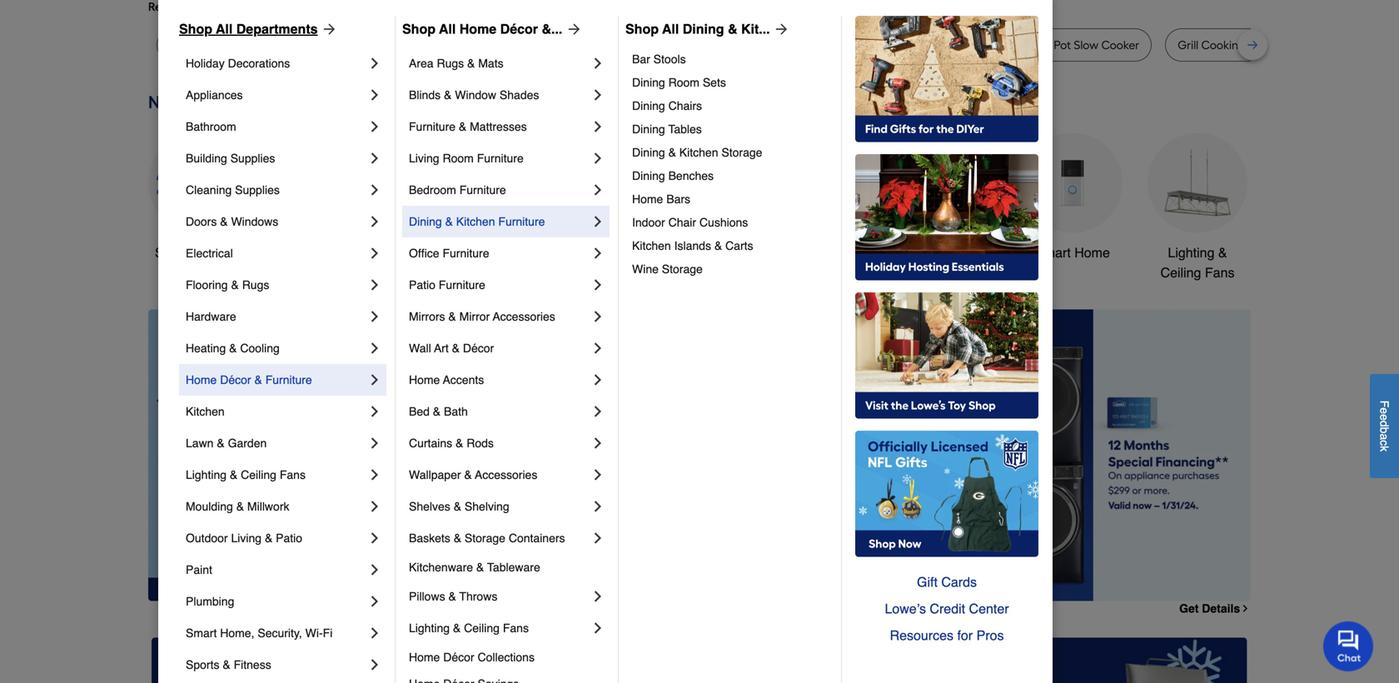Task type: describe. For each thing, give the bounding box(es) containing it.
shop these last-minute gifts. $99 or less. quantities are limited and won't last. image
[[148, 310, 417, 601]]

chat invite button image
[[1324, 621, 1375, 672]]

shop
[[155, 245, 186, 260]]

1 cooker from the left
[[422, 38, 460, 52]]

kitchen for kitchen islands & carts
[[632, 239, 671, 252]]

resources
[[890, 628, 954, 643]]

chevron right image for smart
[[367, 625, 383, 642]]

building supplies link
[[186, 142, 367, 174]]

chevron right image for bed & bath link
[[590, 403, 607, 420]]

smart for smart home, security, wi-fi
[[186, 627, 217, 640]]

f e e d b a c k
[[1379, 401, 1392, 452]]

chevron right image for the bottommost lighting & ceiling fans link
[[590, 620, 607, 637]]

cooling
[[240, 342, 280, 355]]

1 e from the top
[[1379, 408, 1392, 414]]

warming
[[1293, 38, 1343, 52]]

chevron right image for blinds
[[590, 87, 607, 103]]

decorations for holiday
[[228, 57, 290, 70]]

dining & kitchen furniture
[[409, 215, 545, 228]]

all for dining
[[663, 21, 679, 37]]

0 vertical spatial living
[[409, 152, 440, 165]]

sports & fitness
[[186, 658, 271, 672]]

visit the lowe's toy shop. image
[[856, 292, 1039, 419]]

kitchen up benches
[[680, 146, 719, 159]]

& inside outdoor tools & equipment
[[862, 245, 871, 260]]

instant pot
[[926, 38, 982, 52]]

2 slow from the left
[[1074, 38, 1099, 52]]

curtains & rods
[[409, 437, 494, 450]]

resources for pros link
[[856, 622, 1039, 649]]

baskets & storage containers link
[[409, 522, 590, 554]]

bar stools link
[[632, 47, 830, 71]]

1 vertical spatial living
[[231, 532, 262, 545]]

scroll to item #4 image
[[886, 571, 926, 578]]

wallpaper & accessories
[[409, 468, 538, 482]]

wall
[[409, 342, 431, 355]]

chevron right image for outdoor living & patio link
[[367, 530, 383, 547]]

& inside lighting & ceiling fans
[[1219, 245, 1228, 260]]

chevron right image for baskets
[[590, 530, 607, 547]]

flooring & rugs
[[186, 278, 269, 292]]

kitchen down "bedroom furniture"
[[456, 215, 495, 228]]

& inside 'link'
[[454, 500, 462, 513]]

mirrors & mirror accessories
[[409, 310, 556, 323]]

chevron right image for curtains
[[590, 435, 607, 452]]

pillows & throws
[[409, 590, 498, 603]]

christmas decorations link
[[523, 133, 623, 283]]

arrow left image
[[458, 455, 475, 472]]

kitchen for kitchen
[[186, 405, 225, 418]]

moulding
[[186, 500, 233, 513]]

1 vertical spatial lighting & ceiling fans link
[[186, 459, 367, 491]]

furniture & mattresses link
[[409, 111, 590, 142]]

all for departments
[[216, 21, 233, 37]]

shades
[[500, 88, 540, 102]]

1 cooking from the left
[[823, 38, 868, 52]]

shelving
[[465, 500, 510, 513]]

wall art & décor link
[[409, 332, 590, 364]]

building
[[186, 152, 227, 165]]

mattresses
[[470, 120, 527, 133]]

chevron right image for the kitchen link
[[367, 403, 383, 420]]

get details link
[[1180, 602, 1252, 615]]

1 horizontal spatial bathroom link
[[898, 133, 998, 263]]

pillows & throws link
[[409, 581, 590, 612]]

wall art & décor
[[409, 342, 494, 355]]

room for dining
[[669, 76, 700, 89]]

décor up microwave
[[501, 21, 538, 37]]

lowe's credit center link
[[856, 596, 1039, 622]]

dining benches
[[632, 169, 714, 182]]

chevron right image for home décor & furniture link
[[367, 372, 383, 388]]

chevron right image inside 'get details' link
[[1241, 603, 1252, 614]]

chevron right image for patio
[[590, 277, 607, 293]]

chevron right image for wallpaper & accessories link
[[590, 467, 607, 483]]

home bars
[[632, 192, 691, 206]]

home for home décor & furniture
[[186, 373, 217, 387]]

lighting inside lighting & ceiling fans
[[1169, 245, 1215, 260]]

stools
[[654, 52, 686, 66]]

1 vertical spatial accessories
[[475, 468, 538, 482]]

resources for pros
[[890, 628, 1005, 643]]

décor down heating & cooling
[[220, 373, 251, 387]]

furniture inside office furniture link
[[443, 247, 490, 260]]

tools inside outdoor tools & equipment
[[827, 245, 858, 260]]

fitness
[[234, 658, 271, 672]]

chevron right image for area rugs & mats "link" at the left of page
[[590, 55, 607, 72]]

chevron right image for shelves & shelving 'link'
[[590, 498, 607, 515]]

flooring & rugs link
[[186, 269, 367, 301]]

chevron right image for the sports & fitness link
[[367, 657, 383, 673]]

dining room sets
[[632, 76, 727, 89]]

bedroom furniture link
[[409, 174, 590, 206]]

dining chairs
[[632, 99, 703, 112]]

shelves & shelving
[[409, 500, 510, 513]]

shop for shop all dining & kit...
[[626, 21, 659, 37]]

hardware
[[186, 310, 236, 323]]

furniture inside the patio furniture link
[[439, 278, 486, 292]]

dining & kitchen furniture link
[[409, 206, 590, 237]]

chevron right image for the middle lighting & ceiling fans link
[[367, 467, 383, 483]]

carts
[[726, 239, 754, 252]]

gift cards
[[917, 575, 977, 590]]

pot for crock pot cooking pot
[[803, 38, 820, 52]]

grate
[[1249, 38, 1280, 52]]

office furniture link
[[409, 237, 590, 269]]

chairs
[[669, 99, 703, 112]]

1 slow from the left
[[394, 38, 419, 52]]

pillows
[[409, 590, 445, 603]]

chevron right image for mirrors
[[590, 308, 607, 325]]

chevron right image for flooring
[[367, 277, 383, 293]]

tableware
[[488, 561, 541, 574]]

heating
[[186, 342, 226, 355]]

chevron right image for building supplies link
[[367, 150, 383, 167]]

heating & cooling link
[[186, 332, 367, 364]]

mats
[[479, 57, 504, 70]]

pros
[[977, 628, 1005, 643]]

fans for the middle lighting & ceiling fans link
[[280, 468, 306, 482]]

0 vertical spatial ceiling
[[1161, 265, 1202, 280]]

dining chairs link
[[632, 94, 830, 117]]

hardware link
[[186, 301, 367, 332]]

smart home, security, wi-fi link
[[186, 617, 367, 649]]

dining for dining tables
[[632, 122, 666, 136]]

patio furniture link
[[409, 269, 590, 301]]

triple slow cooker
[[363, 38, 460, 52]]

dining & kitchen storage
[[632, 146, 763, 159]]

heating & cooling
[[186, 342, 280, 355]]

cushions
[[700, 216, 749, 229]]

2 vertical spatial storage
[[465, 532, 506, 545]]

wine storage
[[632, 262, 703, 276]]

credit
[[930, 601, 966, 617]]

dining benches link
[[632, 164, 830, 187]]

grill cooking grate & warming rack
[[1179, 38, 1372, 52]]

dining tables
[[632, 122, 702, 136]]

crock pot cooking pot
[[769, 38, 888, 52]]

baskets
[[409, 532, 451, 545]]

smart for smart home
[[1036, 245, 1071, 260]]

grill
[[1179, 38, 1199, 52]]

2 horizontal spatial arrow right image
[[1221, 455, 1237, 472]]

décor left collections
[[444, 651, 475, 664]]

home décor & furniture
[[186, 373, 312, 387]]

up to 30 percent off select major appliances. plus, save up to an extra $750 on major appliances. image
[[444, 310, 1252, 601]]

0 vertical spatial accessories
[[493, 310, 556, 323]]

smart home link
[[1023, 133, 1123, 263]]

scroll to item #5 image
[[926, 571, 966, 578]]

0 vertical spatial lighting & ceiling fans link
[[1148, 133, 1248, 283]]

dining for dining benches
[[632, 169, 666, 182]]

supplies for building supplies
[[231, 152, 275, 165]]

chevron right image for furniture
[[590, 118, 607, 135]]

0 horizontal spatial bathroom
[[186, 120, 236, 133]]

chevron right image for cleaning
[[367, 182, 383, 198]]

1 vertical spatial bathroom
[[919, 245, 977, 260]]

building supplies
[[186, 152, 275, 165]]

doors & windows link
[[186, 206, 367, 237]]

dining down recommended searches for you heading
[[683, 21, 725, 37]]

fans for the bottommost lighting & ceiling fans link
[[503, 622, 529, 635]]

k
[[1379, 446, 1392, 452]]

electrical link
[[186, 237, 367, 269]]

chevron right image for moulding & millwork link
[[367, 498, 383, 515]]

f e e d b a c k button
[[1371, 374, 1400, 478]]

furniture inside furniture & mattresses link
[[409, 120, 456, 133]]

instant
[[926, 38, 962, 52]]

shop all dining & kit... link
[[626, 19, 791, 39]]

outdoor for outdoor tools & equipment
[[776, 245, 824, 260]]

1 vertical spatial patio
[[276, 532, 303, 545]]



Task type: locate. For each thing, give the bounding box(es) containing it.
decorations inside 'link'
[[538, 265, 609, 280]]

security,
[[258, 627, 302, 640]]

home bars link
[[632, 187, 830, 211]]

chevron right image for electrical link
[[367, 245, 383, 262]]

2 crock from the left
[[1021, 38, 1052, 52]]

0 vertical spatial fans
[[1206, 265, 1235, 280]]

2 vertical spatial fans
[[503, 622, 529, 635]]

2 shop from the left
[[402, 21, 436, 37]]

2 cooking from the left
[[1202, 38, 1247, 52]]

shop up triple slow cooker
[[402, 21, 436, 37]]

arrow right image
[[318, 21, 338, 37], [771, 21, 791, 37], [1221, 455, 1237, 472]]

cleaning
[[186, 183, 232, 197]]

fi
[[323, 627, 333, 640]]

0 vertical spatial room
[[669, 76, 700, 89]]

holiday
[[186, 57, 225, 70]]

0 horizontal spatial outdoor
[[186, 532, 228, 545]]

smart home, security, wi-fi
[[186, 627, 333, 640]]

0 horizontal spatial lighting
[[186, 468, 227, 482]]

3 pot from the left
[[965, 38, 982, 52]]

find gifts for the diyer. image
[[856, 16, 1039, 142]]

rack
[[1346, 38, 1372, 52]]

2 cooker from the left
[[1102, 38, 1140, 52]]

mirrors & mirror accessories link
[[409, 301, 590, 332]]

holiday hosting essentials. image
[[856, 154, 1039, 281]]

cards
[[942, 575, 977, 590]]

get details
[[1180, 602, 1241, 615]]

1 vertical spatial supplies
[[235, 183, 280, 197]]

all right shop
[[189, 245, 204, 260]]

outdoor for outdoor living & patio
[[186, 532, 228, 545]]

faucets
[[699, 245, 746, 260]]

arrow right image for shop all dining & kit...
[[771, 21, 791, 37]]

1 horizontal spatial outdoor
[[776, 245, 824, 260]]

home décor collections
[[409, 651, 535, 664]]

indoor chair cushions link
[[632, 211, 830, 234]]

supplies for cleaning supplies
[[235, 183, 280, 197]]

0 vertical spatial storage
[[722, 146, 763, 159]]

storage down dining tables link
[[722, 146, 763, 159]]

supplies up windows
[[235, 183, 280, 197]]

blinds
[[409, 88, 441, 102]]

shelves
[[409, 500, 451, 513]]

1 horizontal spatial lighting & ceiling fans
[[409, 622, 529, 635]]

shop up the bar
[[626, 21, 659, 37]]

room up "bedroom furniture"
[[443, 152, 474, 165]]

home décor & furniture link
[[186, 364, 367, 396]]

get up to 2 free select tools or batteries when you buy 1 with select purchases. image
[[152, 638, 499, 683]]

kitchen faucets link
[[648, 133, 748, 263]]

1 vertical spatial outdoor
[[186, 532, 228, 545]]

furniture inside dining & kitchen furniture link
[[499, 215, 545, 228]]

shop for shop all home décor &...
[[402, 21, 436, 37]]

1 horizontal spatial cooking
[[1202, 38, 1247, 52]]

doors
[[186, 215, 217, 228]]

lowe's credit center
[[885, 601, 1010, 617]]

0 horizontal spatial smart
[[186, 627, 217, 640]]

2 e from the top
[[1379, 414, 1392, 421]]

new deals every day during 25 days of deals image
[[148, 88, 1252, 116]]

0 horizontal spatial ceiling
[[241, 468, 277, 482]]

scroll to item #2 image
[[806, 571, 846, 578]]

cooker
[[422, 38, 460, 52], [1102, 38, 1140, 52]]

0 horizontal spatial tools
[[433, 245, 464, 260]]

0 horizontal spatial cooking
[[823, 38, 868, 52]]

all up area rugs & mats
[[439, 21, 456, 37]]

tools up equipment in the right of the page
[[827, 245, 858, 260]]

décor down mirrors & mirror accessories in the top of the page
[[463, 342, 494, 355]]

crock down kit...
[[769, 38, 800, 52]]

arrow right image inside shop all departments link
[[318, 21, 338, 37]]

0 vertical spatial patio
[[409, 278, 436, 292]]

1 crock from the left
[[769, 38, 800, 52]]

arrow right image inside shop all dining & kit... link
[[771, 21, 791, 37]]

shop for shop all departments
[[179, 21, 212, 37]]

1 vertical spatial ceiling
[[241, 468, 277, 482]]

window
[[455, 88, 497, 102]]

crock for crock pot cooking pot
[[769, 38, 800, 52]]

benches
[[669, 169, 714, 182]]

decorations for christmas
[[538, 265, 609, 280]]

storage
[[722, 146, 763, 159], [662, 262, 703, 276], [465, 532, 506, 545]]

2 horizontal spatial storage
[[722, 146, 763, 159]]

1 horizontal spatial patio
[[409, 278, 436, 292]]

dining for dining chairs
[[632, 99, 666, 112]]

furniture inside 'living room furniture' link
[[477, 152, 524, 165]]

furniture inside home décor & furniture link
[[266, 373, 312, 387]]

2 horizontal spatial lighting
[[1169, 245, 1215, 260]]

lowe's
[[885, 601, 927, 617]]

0 horizontal spatial rugs
[[242, 278, 269, 292]]

2 vertical spatial ceiling
[[464, 622, 500, 635]]

1 horizontal spatial smart
[[1036, 245, 1071, 260]]

accents
[[443, 373, 484, 387]]

1 horizontal spatial lighting & ceiling fans link
[[409, 612, 590, 644]]

chevron right image for bedroom furniture link
[[590, 182, 607, 198]]

living up bedroom
[[409, 152, 440, 165]]

recommended searches for you heading
[[148, 0, 1252, 15]]

officially licensed n f l gifts. shop now. image
[[856, 431, 1039, 557]]

kitchen up lawn
[[186, 405, 225, 418]]

kitchen down indoor
[[632, 239, 671, 252]]

2 tools from the left
[[827, 245, 858, 260]]

home,
[[220, 627, 255, 640]]

dining down dining chairs
[[632, 122, 666, 136]]

1 horizontal spatial shop
[[402, 21, 436, 37]]

room up chairs
[[669, 76, 700, 89]]

chevron right image for doors & windows link
[[367, 213, 383, 230]]

a
[[1379, 434, 1392, 440]]

christmas decorations
[[538, 245, 609, 280]]

all for deals
[[189, 245, 204, 260]]

dining for dining & kitchen storage
[[632, 146, 666, 159]]

0 vertical spatial smart
[[1036, 245, 1071, 260]]

1 horizontal spatial storage
[[662, 262, 703, 276]]

1 horizontal spatial arrow right image
[[771, 21, 791, 37]]

2 horizontal spatial fans
[[1206, 265, 1235, 280]]

furniture up office furniture link
[[499, 215, 545, 228]]

1 vertical spatial rugs
[[242, 278, 269, 292]]

paint
[[186, 563, 212, 577]]

0 horizontal spatial fans
[[280, 468, 306, 482]]

accessories up wall art & décor link
[[493, 310, 556, 323]]

2 horizontal spatial lighting & ceiling fans link
[[1148, 133, 1248, 283]]

chevron right image for lawn
[[367, 435, 383, 452]]

kitchen link
[[186, 396, 367, 427]]

lawn & garden link
[[186, 427, 367, 459]]

0 horizontal spatial patio
[[276, 532, 303, 545]]

0 vertical spatial lighting
[[1169, 245, 1215, 260]]

millwork
[[247, 500, 290, 513]]

2 vertical spatial lighting & ceiling fans link
[[409, 612, 590, 644]]

kitchenware & tableware
[[409, 561, 541, 574]]

chevron right image for holiday
[[367, 55, 383, 72]]

flooring
[[186, 278, 228, 292]]

0 vertical spatial decorations
[[228, 57, 290, 70]]

christmas
[[543, 245, 603, 260]]

for
[[958, 628, 973, 643]]

furniture up the kitchen link
[[266, 373, 312, 387]]

art
[[434, 342, 449, 355]]

0 vertical spatial lighting & ceiling fans
[[1161, 245, 1235, 280]]

dining tables link
[[632, 117, 830, 141]]

patio
[[409, 278, 436, 292], [276, 532, 303, 545]]

outdoor tools & equipment
[[776, 245, 871, 280]]

dining up "home bars"
[[632, 169, 666, 182]]

windows
[[231, 215, 279, 228]]

0 horizontal spatial bathroom link
[[186, 111, 367, 142]]

kitchen up wine storage
[[651, 245, 695, 260]]

kitchen islands & carts
[[632, 239, 754, 252]]

home for home bars
[[632, 192, 664, 206]]

e up b
[[1379, 414, 1392, 421]]

up to 30 percent off select grills and accessories. image
[[901, 638, 1248, 683]]

countertop
[[559, 38, 620, 52]]

1 horizontal spatial cooker
[[1102, 38, 1140, 52]]

0 vertical spatial bathroom
[[186, 120, 236, 133]]

sets
[[703, 76, 727, 89]]

tables
[[669, 122, 702, 136]]

lawn & garden
[[186, 437, 267, 450]]

outdoor inside outdoor tools & equipment
[[776, 245, 824, 260]]

dining & kitchen storage link
[[632, 141, 830, 164]]

rugs down electrical link
[[242, 278, 269, 292]]

crock
[[769, 38, 800, 52], [1021, 38, 1052, 52]]

0 horizontal spatial decorations
[[228, 57, 290, 70]]

1 horizontal spatial fans
[[503, 622, 529, 635]]

1 vertical spatial lighting & ceiling fans
[[186, 468, 306, 482]]

furniture inside bedroom furniture link
[[460, 183, 506, 197]]

lighting & ceiling fans for the middle lighting & ceiling fans link
[[186, 468, 306, 482]]

lighting for the bottommost lighting & ceiling fans link
[[409, 622, 450, 635]]

accessories down curtains & rods link
[[475, 468, 538, 482]]

accessories
[[493, 310, 556, 323], [475, 468, 538, 482]]

pot for crock pot slow cooker
[[1054, 38, 1072, 52]]

home accents
[[409, 373, 484, 387]]

decorations down shop all departments link
[[228, 57, 290, 70]]

0 vertical spatial outdoor
[[776, 245, 824, 260]]

cooker up area rugs & mats
[[422, 38, 460, 52]]

0 horizontal spatial room
[[443, 152, 474, 165]]

blinds & window shades link
[[409, 79, 590, 111]]

up to 35 percent off select small appliances. image
[[526, 638, 874, 683]]

kit...
[[742, 21, 771, 37]]

1 horizontal spatial bathroom
[[919, 245, 977, 260]]

lighting for the middle lighting & ceiling fans link
[[186, 468, 227, 482]]

furniture down furniture & mattresses link
[[477, 152, 524, 165]]

0 horizontal spatial lighting & ceiling fans
[[186, 468, 306, 482]]

living room furniture link
[[409, 142, 590, 174]]

1 horizontal spatial lighting
[[409, 622, 450, 635]]

1 vertical spatial smart
[[186, 627, 217, 640]]

1 horizontal spatial living
[[409, 152, 440, 165]]

home for home décor collections
[[409, 651, 440, 664]]

lighting & ceiling fans for the bottommost lighting & ceiling fans link
[[409, 622, 529, 635]]

0 horizontal spatial lighting & ceiling fans link
[[186, 459, 367, 491]]

chevron right image for office furniture link
[[590, 245, 607, 262]]

patio down office
[[409, 278, 436, 292]]

office furniture
[[409, 247, 490, 260]]

decorations down "christmas"
[[538, 265, 609, 280]]

0 horizontal spatial storage
[[465, 532, 506, 545]]

1 horizontal spatial rugs
[[437, 57, 464, 70]]

2 horizontal spatial lighting & ceiling fans
[[1161, 245, 1235, 280]]

e up d
[[1379, 408, 1392, 414]]

shop
[[179, 21, 212, 37], [402, 21, 436, 37], [626, 21, 659, 37]]

chevron right image for living
[[590, 150, 607, 167]]

1 vertical spatial decorations
[[538, 265, 609, 280]]

0 horizontal spatial shop
[[179, 21, 212, 37]]

1 vertical spatial storage
[[662, 262, 703, 276]]

rugs inside "link"
[[437, 57, 464, 70]]

indoor chair cushions
[[632, 216, 749, 229]]

dining down dining tables
[[632, 146, 666, 159]]

1 horizontal spatial ceiling
[[464, 622, 500, 635]]

outdoor down "moulding"
[[186, 532, 228, 545]]

0 vertical spatial rugs
[[437, 57, 464, 70]]

crock for crock pot slow cooker
[[1021, 38, 1052, 52]]

1 horizontal spatial slow
[[1074, 38, 1099, 52]]

bar
[[632, 52, 651, 66]]

all up holiday decorations on the left top of page
[[216, 21, 233, 37]]

bed
[[409, 405, 430, 418]]

shop all deals link
[[148, 133, 248, 263]]

chevron right image for pillows
[[590, 588, 607, 605]]

4 pot from the left
[[1054, 38, 1072, 52]]

&...
[[542, 21, 563, 37]]

arrow right image
[[563, 21, 583, 37]]

furniture up dining & kitchen furniture
[[460, 183, 506, 197]]

room for living
[[443, 152, 474, 165]]

rugs right area
[[437, 57, 464, 70]]

dining for dining room sets
[[632, 76, 666, 89]]

b
[[1379, 427, 1392, 434]]

3 shop from the left
[[626, 21, 659, 37]]

bath
[[444, 405, 468, 418]]

supplies
[[231, 152, 275, 165], [235, 183, 280, 197]]

décor
[[501, 21, 538, 37], [463, 342, 494, 355], [220, 373, 251, 387], [444, 651, 475, 664]]

indoor
[[632, 216, 666, 229]]

1 horizontal spatial tools
[[827, 245, 858, 260]]

0 horizontal spatial slow
[[394, 38, 419, 52]]

all up stools
[[663, 21, 679, 37]]

2 pot from the left
[[870, 38, 888, 52]]

bar stools
[[632, 52, 686, 66]]

0 horizontal spatial cooker
[[422, 38, 460, 52]]

2 vertical spatial lighting & ceiling fans
[[409, 622, 529, 635]]

chevron right image for plumbing 'link' at the bottom of page
[[367, 593, 383, 610]]

cooker left grill
[[1102, 38, 1140, 52]]

1 horizontal spatial crock
[[1021, 38, 1052, 52]]

f
[[1379, 401, 1392, 408]]

2 vertical spatial lighting
[[409, 622, 450, 635]]

patio up paint link
[[276, 532, 303, 545]]

crock pot slow cooker
[[1021, 38, 1140, 52]]

furniture down blinds
[[409, 120, 456, 133]]

curtains & rods link
[[409, 427, 590, 459]]

outdoor up equipment in the right of the page
[[776, 245, 824, 260]]

1 vertical spatial fans
[[280, 468, 306, 482]]

0 horizontal spatial arrow right image
[[318, 21, 338, 37]]

1 pot from the left
[[803, 38, 820, 52]]

kitchenware
[[409, 561, 473, 574]]

living down moulding & millwork
[[231, 532, 262, 545]]

0 horizontal spatial crock
[[769, 38, 800, 52]]

area rugs & mats
[[409, 57, 504, 70]]

lighting & ceiling fans link
[[1148, 133, 1248, 283], [186, 459, 367, 491], [409, 612, 590, 644]]

1 tools from the left
[[433, 245, 464, 260]]

supplies up cleaning supplies
[[231, 152, 275, 165]]

1 horizontal spatial decorations
[[538, 265, 609, 280]]

microwave countertop
[[498, 38, 620, 52]]

cooking
[[823, 38, 868, 52], [1202, 38, 1247, 52]]

shop up holiday
[[179, 21, 212, 37]]

2 horizontal spatial shop
[[626, 21, 659, 37]]

1 shop from the left
[[179, 21, 212, 37]]

1 horizontal spatial room
[[669, 76, 700, 89]]

kitchenware & tableware link
[[409, 554, 607, 581]]

dining up dining tables
[[632, 99, 666, 112]]

& inside "link"
[[468, 57, 475, 70]]

chevron right image for wall
[[590, 340, 607, 357]]

2 horizontal spatial ceiling
[[1161, 265, 1202, 280]]

storage up kitchenware & tableware
[[465, 532, 506, 545]]

dining for dining & kitchen furniture
[[409, 215, 442, 228]]

1 vertical spatial room
[[443, 152, 474, 165]]

dining down the bar
[[632, 76, 666, 89]]

chevron right image for the hardware link
[[367, 308, 383, 325]]

chevron right image for dining
[[590, 213, 607, 230]]

tools up patio furniture
[[433, 245, 464, 260]]

1 vertical spatial lighting
[[186, 468, 227, 482]]

arrow right image for shop all departments
[[318, 21, 338, 37]]

chevron right image
[[367, 55, 383, 72], [367, 87, 383, 103], [590, 87, 607, 103], [367, 118, 383, 135], [590, 118, 607, 135], [590, 150, 607, 167], [367, 182, 383, 198], [590, 213, 607, 230], [367, 277, 383, 293], [590, 277, 607, 293], [590, 308, 607, 325], [590, 340, 607, 357], [367, 435, 383, 452], [590, 435, 607, 452], [590, 530, 607, 547], [367, 562, 383, 578], [590, 588, 607, 605], [1241, 603, 1252, 614], [367, 625, 383, 642]]

shop all dining & kit...
[[626, 21, 771, 37]]

mirror
[[460, 310, 490, 323]]

0 vertical spatial supplies
[[231, 152, 275, 165]]

furniture down dining & kitchen furniture
[[443, 247, 490, 260]]

shop all home décor &...
[[402, 21, 563, 37]]

pot for instant pot
[[965, 38, 982, 52]]

chevron right image
[[590, 55, 607, 72], [367, 150, 383, 167], [590, 182, 607, 198], [367, 213, 383, 230], [367, 245, 383, 262], [590, 245, 607, 262], [367, 308, 383, 325], [367, 340, 383, 357], [367, 372, 383, 388], [590, 372, 607, 388], [367, 403, 383, 420], [590, 403, 607, 420], [367, 467, 383, 483], [590, 467, 607, 483], [367, 498, 383, 515], [590, 498, 607, 515], [367, 530, 383, 547], [367, 593, 383, 610], [590, 620, 607, 637], [367, 657, 383, 673]]

details
[[1203, 602, 1241, 615]]

kitchen for kitchen faucets
[[651, 245, 695, 260]]

0 horizontal spatial living
[[231, 532, 262, 545]]

home for home accents
[[409, 373, 440, 387]]

shop all deals
[[155, 245, 242, 260]]

dining up office
[[409, 215, 442, 228]]

furniture up mirror
[[439, 278, 486, 292]]

garden
[[228, 437, 267, 450]]

center
[[970, 601, 1010, 617]]

storage down kitchen faucets
[[662, 262, 703, 276]]

chevron right image for home accents link
[[590, 372, 607, 388]]

all for home
[[439, 21, 456, 37]]

crock right the 'instant pot'
[[1021, 38, 1052, 52]]

chevron right image for heating & cooling link at the left
[[367, 340, 383, 357]]

fans inside lighting & ceiling fans
[[1206, 265, 1235, 280]]



Task type: vqa. For each thing, say whether or not it's contained in the screenshot.
topmost Sink
no



